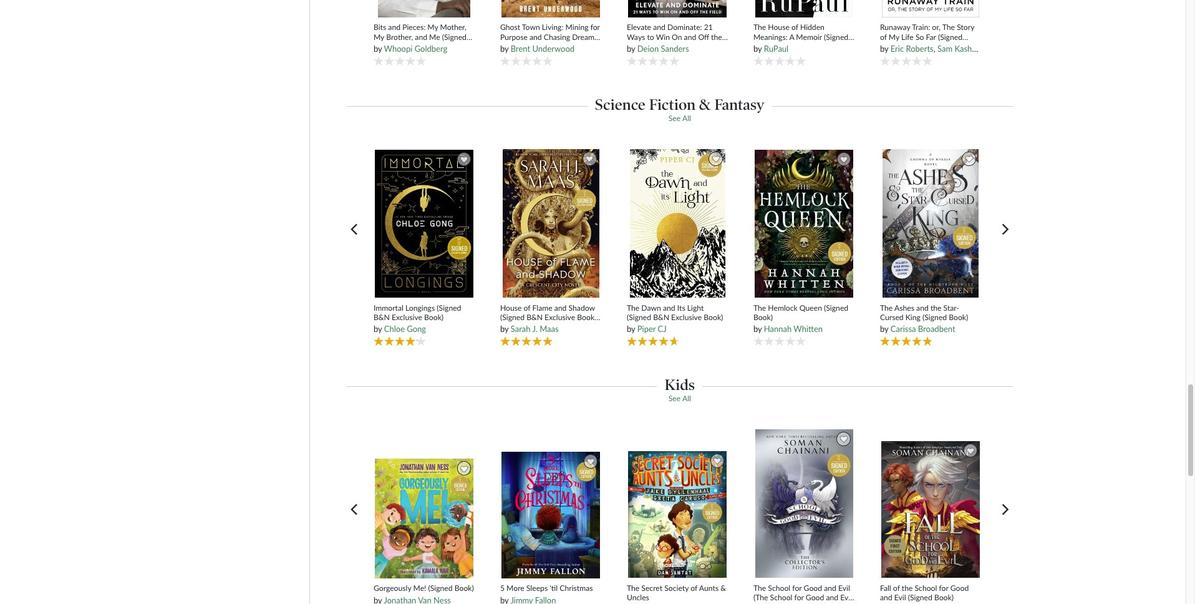 Task type: vqa. For each thing, say whether or not it's contained in the screenshot.
right Jackson
no



Task type: describe. For each thing, give the bounding box(es) containing it.
city
[[534, 322, 547, 331]]

fall of the school for good and evil (signed book) image
[[882, 441, 981, 579]]

(signed inside "immortal longings (signed b&n exclusive book) by chloe gong"
[[437, 303, 462, 312]]

the ashes and the star- cursed king (signed book) by carissa broadbent
[[881, 303, 969, 334]]

life
[[902, 32, 914, 42]]

sam
[[938, 44, 953, 54]]

1 horizontal spatial my
[[428, 23, 438, 32]]

dreams
[[572, 32, 598, 42]]

immortal
[[374, 303, 404, 312]]

of inside ghost town living: mining for purpose and chasing dreams at the edge of death valley (signed book)
[[540, 42, 547, 51]]

more
[[507, 584, 525, 593]]

sanders
[[661, 44, 689, 54]]

and inside the ashes and the star- cursed king (signed book) by carissa broadbent
[[917, 303, 929, 312]]

me
[[430, 32, 440, 42]]

death
[[549, 42, 569, 51]]

train:
[[913, 23, 931, 32]]

a
[[790, 32, 795, 42]]

sarah j. maas link
[[511, 324, 559, 334]]

(10th
[[789, 602, 807, 604]]

5 more sleeps 'til christmas link
[[501, 584, 602, 593]]

the for &
[[627, 583, 640, 593]]

brother,
[[386, 32, 413, 42]]

the for evil
[[754, 583, 767, 593]]

all inside kids see all
[[683, 394, 692, 403]]

dawn
[[642, 303, 662, 312]]

the inside runaway train: or, the story of my life so far (signed book)
[[943, 23, 956, 32]]

by brent underwood
[[501, 44, 575, 54]]

book) inside the ashes and the star- cursed king (signed book) by carissa broadbent
[[950, 313, 969, 322]]

brent
[[511, 44, 531, 54]]

for inside ghost town living: mining for purpose and chasing dreams at the edge of death valley (signed book)
[[591, 23, 600, 32]]

my inside runaway train: or, the story of my life so far (signed book)
[[889, 32, 900, 42]]

b&n for by
[[654, 313, 670, 322]]

the dawn and its light (signed b&n exclusive book) by piper cj
[[627, 303, 724, 334]]

by inside the hemlock queen (signed book) by hannah whitten
[[754, 324, 762, 334]]

school inside "fall of the school for good and evil (signed book)"
[[915, 583, 938, 593]]

evil inside "fall of the school for good and evil (signed book)"
[[895, 593, 907, 602]]

brent underwood link
[[511, 44, 575, 54]]

science fiction & fantasy see all
[[595, 95, 765, 123]]

the for a
[[754, 23, 767, 32]]

by rupaul
[[754, 44, 789, 54]]

or,
[[933, 23, 941, 32]]

j.
[[533, 324, 538, 334]]

(signed inside the gorgeously me! (signed book) link
[[429, 584, 453, 593]]

fall of the school for good and evil (signed book) link
[[881, 583, 982, 602]]

book) inside bits and pieces: my mother, my brother, and me (signed book)
[[374, 42, 393, 51]]

bits
[[374, 23, 387, 32]]

roberts
[[907, 44, 934, 54]]

the secret society of aunts & uncles image
[[628, 451, 728, 579]]

by inside the ashes and the star- cursed king (signed book) by carissa broadbent
[[881, 324, 889, 334]]

& inside "the secret society of aunts & uncles"
[[721, 583, 727, 593]]

carissa broadbent link
[[891, 324, 956, 334]]

mining
[[566, 23, 589, 32]]

kashner
[[955, 44, 984, 54]]

and inside ghost town living: mining for purpose and chasing dreams at the edge of death valley (signed book)
[[530, 32, 542, 42]]

the inside the ashes and the star- cursed king (signed book) by carissa broadbent
[[931, 303, 942, 312]]

0 horizontal spatial my
[[374, 32, 385, 42]]

all inside science fiction & fantasy see all
[[683, 114, 692, 123]]

see all link for fiction
[[669, 114, 692, 123]]

(the
[[754, 593, 769, 602]]

5 more sleeps 'til christmas image
[[501, 452, 601, 579]]

pieces:
[[403, 23, 426, 32]]

elevate and dominate: 21 ways to win on and off the field (signed book) link
[[627, 23, 729, 51]]

sleeps
[[527, 584, 548, 593]]

the inside "fall of the school for good and evil (signed book)"
[[902, 583, 913, 593]]

to
[[648, 32, 655, 42]]

chloe
[[384, 324, 405, 334]]

,
[[934, 44, 936, 54]]

bits and pieces: my mother, my brother, and me (signed book)
[[374, 23, 467, 51]]

house of flame and shadow (signed b&n exclusive book) (crescent city series #3) link
[[501, 303, 602, 331]]

book) inside the hemlock queen (signed book) by hannah whitten
[[754, 313, 773, 322]]

on
[[672, 32, 683, 42]]

book) inside "the house of hidden meanings: a memoir (signed book)"
[[754, 42, 773, 51]]

book) inside the dawn and its light (signed b&n exclusive book) by piper cj
[[704, 313, 724, 322]]

hannah
[[764, 324, 792, 334]]

secret
[[642, 583, 663, 593]]

fall of the school for good and evil (signed book)
[[881, 583, 970, 602]]

by left whoopi
[[374, 44, 382, 54]]

runaway train: or, the story of my life so far (signed book) link
[[881, 23, 982, 51]]

elevate
[[627, 23, 652, 32]]

(signed inside the dawn and its light (signed b&n exclusive book) by piper cj
[[627, 313, 652, 322]]

of inside runaway train: or, the story of my life so far (signed book)
[[881, 32, 887, 42]]

ghost town living: mining for purpose and chasing dreams at the edge of death valley (signed book)
[[501, 23, 600, 61]]

flame
[[533, 303, 553, 312]]

the inside the elevate and dominate: 21 ways to win on and off the field (signed book)
[[712, 32, 723, 42]]

at
[[501, 42, 507, 51]]

elevate and dominate: 21 ways to win on and off the field (signed book)
[[627, 23, 723, 51]]

21
[[705, 23, 713, 32]]

mother,
[[440, 23, 467, 32]]

(signed inside the hemlock queen (signed book) by hannah whitten
[[825, 303, 849, 312]]

fall
[[881, 583, 892, 593]]

house of flame and shadow (signed b&n exclusive book) (crescent city series #3) image
[[502, 149, 600, 299]]

far
[[927, 32, 937, 42]]

star-
[[944, 303, 960, 312]]

the for by
[[754, 303, 767, 312]]

piper
[[638, 324, 656, 334]]

exclusive for (crescent
[[545, 313, 576, 322]]

by sarah j. maas
[[501, 324, 559, 334]]

(signed inside the ashes and the star- cursed king (signed book) by carissa broadbent
[[923, 313, 948, 322]]

rupaul link
[[764, 44, 789, 54]]

series inside house of flame and shadow (signed b&n exclusive book) (crescent city series #3)
[[549, 322, 569, 331]]

queen
[[800, 303, 823, 312]]

cj
[[658, 324, 667, 334]]

so
[[916, 32, 925, 42]]

longings
[[406, 303, 435, 312]]

book) inside runaway train: or, the story of my life so far (signed book)
[[881, 42, 900, 51]]

see inside kids see all
[[669, 394, 681, 403]]

eric
[[891, 44, 905, 54]]

sarah
[[511, 324, 531, 334]]

the ashes and the star-cursed king (signed book) image
[[883, 149, 980, 299]]

whoopi goldberg link
[[384, 44, 448, 54]]

science
[[595, 95, 646, 114]]

the hemlock queen (signed book) image
[[755, 149, 855, 299]]

town
[[522, 23, 540, 32]]

the for cursed
[[881, 303, 893, 312]]

the house of hidden meanings: a memoir (signed book)
[[754, 23, 849, 51]]

piper cj link
[[638, 324, 667, 334]]

house inside "the house of hidden meanings: a memoir (signed book)"
[[769, 23, 790, 32]]

(signed inside "fall of the school for good and evil (signed book)"
[[909, 593, 933, 602]]

(signed inside ghost town living: mining for purpose and chasing dreams at the edge of death valley (signed book)
[[501, 51, 525, 61]]

immortal longings (signed b&n exclusive book) image
[[375, 149, 475, 299]]



Task type: locate. For each thing, give the bounding box(es) containing it.
eric roberts link
[[891, 44, 934, 54]]

for inside "fall of the school for good and evil (signed book)"
[[940, 583, 949, 593]]

book) inside the elevate and dominate: 21 ways to win on and off the field (signed book)
[[672, 42, 691, 51]]

the school for good and evil (the school for good and evil series #1) (10th anniversary edition) image
[[755, 429, 854, 579]]

1 horizontal spatial &
[[721, 583, 727, 593]]

1 vertical spatial &
[[721, 583, 727, 593]]

the up cursed
[[881, 303, 893, 312]]

the left dawn
[[627, 303, 640, 312]]

the inside the ashes and the star- cursed king (signed book) by carissa broadbent
[[881, 303, 893, 312]]

2 see from the top
[[669, 394, 681, 403]]

good
[[804, 583, 823, 593], [951, 583, 970, 593], [806, 593, 825, 602]]

see all link down kids
[[669, 394, 692, 403]]

my up me
[[428, 23, 438, 32]]

edge
[[522, 42, 538, 51]]

2 all from the top
[[683, 394, 692, 403]]

rupaul
[[764, 44, 789, 54]]

by inside "immortal longings (signed b&n exclusive book) by chloe gong"
[[374, 324, 382, 334]]

ghost town living: mining for purpose and chasing dreams at the edge of death valley (signed book) image
[[501, 0, 601, 18]]

the hemlock queen (signed book) link
[[754, 303, 855, 322]]

b&n up city
[[527, 313, 543, 322]]

the ashes and the star- cursed king (signed book) link
[[881, 303, 982, 322]]

by left the chloe
[[374, 324, 382, 334]]

#3)
[[571, 322, 582, 331]]

goldberg
[[415, 44, 448, 54]]

hannah whitten link
[[764, 324, 823, 334]]

1 see from the top
[[669, 114, 681, 123]]

and inside the dawn and its light (signed b&n exclusive book) by piper cj
[[664, 303, 676, 312]]

2 see all link from the top
[[669, 394, 692, 403]]

chloe gong link
[[384, 324, 426, 334]]

book) inside house of flame and shadow (signed b&n exclusive book) (crescent city series #3)
[[578, 313, 597, 322]]

carissa
[[891, 324, 917, 334]]

by down 'meanings:'
[[754, 44, 762, 54]]

by down the purpose at the top left of page
[[501, 44, 509, 54]]

runaway train: or, the story of my life so far (signed book) image
[[882, 0, 981, 18]]

of inside "the secret society of aunts & uncles"
[[691, 583, 698, 593]]

fantasy
[[715, 95, 765, 114]]

the down 21
[[712, 32, 723, 42]]

exclusive up the chloe gong link
[[392, 313, 423, 322]]

society
[[665, 583, 689, 593]]

2 horizontal spatial exclusive
[[672, 313, 702, 322]]

0 vertical spatial house
[[769, 23, 790, 32]]

good inside "fall of the school for good and evil (signed book)"
[[951, 583, 970, 593]]

(signed inside "the house of hidden meanings: a memoir (signed book)"
[[825, 32, 849, 42]]

1 vertical spatial see
[[669, 394, 681, 403]]

the right or,
[[943, 23, 956, 32]]

1 horizontal spatial b&n
[[527, 313, 543, 322]]

series inside the school for good and evil (the school for good and evil series #1) (10th anniversa
[[754, 602, 774, 604]]

house up (crescent
[[501, 303, 522, 312]]

by left hannah
[[754, 324, 762, 334]]

1 vertical spatial all
[[683, 394, 692, 403]]

the house of hidden meanings: a memoir (signed book) link
[[754, 23, 855, 51]]

b&n up cj in the bottom right of the page
[[654, 313, 670, 322]]

1 see all link from the top
[[669, 114, 692, 123]]

(signed inside house of flame and shadow (signed b&n exclusive book) (crescent city series #3)
[[501, 313, 525, 322]]

runaway train: or, the story of my life so far (signed book)
[[881, 23, 975, 51]]

uncles
[[627, 593, 650, 602]]

book) inside ghost town living: mining for purpose and chasing dreams at the edge of death valley (signed book)
[[527, 51, 546, 61]]

of inside "the house of hidden meanings: a memoir (signed book)"
[[792, 23, 799, 32]]

house of flame and shadow (signed b&n exclusive book) (crescent city series #3)
[[501, 303, 597, 331]]

the right fall
[[902, 583, 913, 593]]

0 vertical spatial series
[[549, 322, 569, 331]]

of inside "fall of the school for good and evil (signed book)"
[[894, 583, 901, 593]]

ghost town living: mining for purpose and chasing dreams at the edge of death valley (signed book) link
[[501, 23, 602, 61]]

the inside the hemlock queen (signed book) by hannah whitten
[[754, 303, 767, 312]]

book) inside "immortal longings (signed b&n exclusive book) by chloe gong"
[[424, 313, 444, 322]]

aunts
[[700, 583, 719, 593]]

hemlock
[[769, 303, 798, 312]]

b&n inside the dawn and its light (signed b&n exclusive book) by piper cj
[[654, 313, 670, 322]]

0 horizontal spatial house
[[501, 303, 522, 312]]

1 all from the top
[[683, 114, 692, 123]]

bits and pieces: my mother, my brother, and me (signed book) image
[[378, 0, 472, 18]]

school
[[769, 583, 791, 593], [915, 583, 938, 593], [771, 593, 793, 602]]

by left sarah
[[501, 324, 509, 334]]

2 exclusive from the left
[[545, 313, 576, 322]]

1 exclusive from the left
[[392, 313, 423, 322]]

valley
[[571, 42, 591, 51]]

the inside ghost town living: mining for purpose and chasing dreams at the edge of death valley (signed book)
[[509, 42, 520, 51]]

0 horizontal spatial &
[[700, 95, 711, 114]]

the up 'meanings:'
[[754, 23, 767, 32]]

series left #3) at bottom left
[[549, 322, 569, 331]]

0 vertical spatial see
[[669, 114, 681, 123]]

meanings:
[[754, 32, 788, 42]]

king
[[906, 313, 921, 322]]

book)
[[374, 42, 393, 51], [672, 42, 691, 51], [754, 42, 773, 51], [881, 42, 900, 51], [527, 51, 546, 61], [424, 313, 444, 322], [578, 313, 597, 322], [704, 313, 724, 322], [754, 313, 773, 322], [950, 313, 969, 322], [455, 584, 474, 593], [935, 593, 954, 602]]

broadbent
[[919, 324, 956, 334]]

underwood
[[533, 44, 575, 54]]

the left star-
[[931, 303, 942, 312]]

by whoopi goldberg
[[374, 44, 448, 54]]

1 vertical spatial see all link
[[669, 394, 692, 403]]

3 b&n from the left
[[654, 313, 670, 322]]

see
[[669, 114, 681, 123], [669, 394, 681, 403]]

gorgeously
[[374, 584, 412, 593]]

& right the fiction
[[700, 95, 711, 114]]

living:
[[542, 23, 564, 32]]

exclusive for by
[[672, 313, 702, 322]]

win
[[656, 32, 670, 42]]

the dawn and its light (signed b&n exclusive book) image
[[630, 149, 726, 299]]

chasing
[[544, 32, 571, 42]]

2 b&n from the left
[[527, 313, 543, 322]]

ghost
[[501, 23, 521, 32]]

by down ways
[[627, 44, 636, 54]]

light
[[688, 303, 704, 312]]

gong
[[407, 324, 426, 334]]

elevate and dominate: 21 ways to win on and off the field (signed book) image
[[628, 0, 728, 18]]

all
[[683, 114, 692, 123], [683, 394, 692, 403]]

field
[[627, 42, 643, 51]]

(signed inside bits and pieces: my mother, my brother, and me (signed book)
[[442, 32, 467, 42]]

b&n inside "immortal longings (signed b&n exclusive book) by chloe gong"
[[374, 313, 390, 322]]

b&n for (crescent
[[527, 313, 543, 322]]

see down kids
[[669, 394, 681, 403]]

see inside science fiction & fantasy see all
[[669, 114, 681, 123]]

kids
[[665, 376, 695, 394]]

0 vertical spatial &
[[700, 95, 711, 114]]

exclusive down its
[[672, 313, 702, 322]]

all down kids
[[683, 394, 692, 403]]

immortal longings (signed b&n exclusive book) link
[[374, 303, 475, 322]]

1 vertical spatial series
[[754, 602, 774, 604]]

see all link for see
[[669, 394, 692, 403]]

1 vertical spatial house
[[501, 303, 522, 312]]

of inside house of flame and shadow (signed b&n exclusive book) (crescent city series #3)
[[524, 303, 531, 312]]

by down cursed
[[881, 324, 889, 334]]

by inside the dawn and its light (signed b&n exclusive book) by piper cj
[[627, 324, 636, 334]]

0 horizontal spatial b&n
[[374, 313, 390, 322]]

0 horizontal spatial exclusive
[[392, 313, 423, 322]]

the inside the school for good and evil (the school for good and evil series #1) (10th anniversa
[[754, 583, 767, 593]]

1 horizontal spatial house
[[769, 23, 790, 32]]

1 b&n from the left
[[374, 313, 390, 322]]

exclusive inside the dawn and its light (signed b&n exclusive book) by piper cj
[[672, 313, 702, 322]]

by left piper
[[627, 324, 636, 334]]

deion
[[638, 44, 659, 54]]

and inside house of flame and shadow (signed b&n exclusive book) (crescent city series #3)
[[555, 303, 567, 312]]

exclusive
[[392, 313, 423, 322], [545, 313, 576, 322], [672, 313, 702, 322]]

'til
[[550, 584, 558, 593]]

(signed inside the elevate and dominate: 21 ways to win on and off the field (signed book)
[[645, 42, 670, 51]]

3 exclusive from the left
[[672, 313, 702, 322]]

ashes
[[895, 303, 915, 312]]

(signed
[[442, 32, 467, 42], [825, 32, 849, 42], [939, 32, 963, 42], [645, 42, 670, 51], [501, 51, 525, 61], [437, 303, 462, 312], [825, 303, 849, 312], [501, 313, 525, 322], [627, 313, 652, 322], [923, 313, 948, 322], [429, 584, 453, 593], [909, 593, 933, 602]]

my down runaway
[[889, 32, 900, 42]]

2 horizontal spatial my
[[889, 32, 900, 42]]

1 horizontal spatial exclusive
[[545, 313, 576, 322]]

& inside science fiction & fantasy see all
[[700, 95, 711, 114]]

bits and pieces: my mother, my brother, and me (signed book) link
[[374, 23, 475, 51]]

the secret society of aunts & uncles
[[627, 583, 727, 602]]

1 horizontal spatial series
[[754, 602, 774, 604]]

sam kashner link
[[938, 44, 984, 54]]

(signed inside runaway train: or, the story of my life so far (signed book)
[[939, 32, 963, 42]]

by
[[374, 44, 382, 54], [501, 44, 509, 54], [627, 44, 636, 54], [754, 44, 762, 54], [881, 44, 889, 54], [374, 324, 382, 334], [501, 324, 509, 334], [627, 324, 636, 334], [754, 324, 762, 334], [881, 324, 889, 334]]

the for (signed
[[627, 303, 640, 312]]

the school for good and evil (the school for good and evil series #1) (10th anniversa
[[754, 583, 853, 604]]

the up (the
[[754, 583, 767, 593]]

see down the fiction
[[669, 114, 681, 123]]

the up uncles at the bottom right of the page
[[627, 583, 640, 593]]

the left hemlock
[[754, 303, 767, 312]]

&
[[700, 95, 711, 114], [721, 583, 727, 593]]

for
[[591, 23, 600, 32], [793, 583, 802, 593], [940, 583, 949, 593], [795, 593, 804, 602]]

gorgeously me! (signed book) image
[[375, 458, 475, 579]]

see all link down the fiction
[[669, 114, 692, 123]]

the hemlock queen (signed book) by hannah whitten
[[754, 303, 849, 334]]

all down the fiction
[[683, 114, 692, 123]]

exclusive up maas
[[545, 313, 576, 322]]

runaway
[[881, 23, 911, 32]]

by deion sanders
[[627, 44, 689, 54]]

the down the purpose at the top left of page
[[509, 42, 520, 51]]

the inside "the house of hidden meanings: a memoir (signed book)"
[[754, 23, 767, 32]]

0 horizontal spatial series
[[549, 322, 569, 331]]

my down bits
[[374, 32, 385, 42]]

deion sanders link
[[638, 44, 689, 54]]

the inside the dawn and its light (signed b&n exclusive book) by piper cj
[[627, 303, 640, 312]]

0 vertical spatial all
[[683, 114, 692, 123]]

the house of hidden meanings: a memoir (signed book) image
[[755, 0, 854, 18]]

exclusive inside "immortal longings (signed b&n exclusive book) by chloe gong"
[[392, 313, 423, 322]]

b&n inside house of flame and shadow (signed b&n exclusive book) (crescent city series #3)
[[527, 313, 543, 322]]

ways
[[627, 32, 646, 42]]

purpose
[[501, 32, 528, 42]]

christmas
[[560, 584, 593, 593]]

house up 'meanings:'
[[769, 23, 790, 32]]

0 vertical spatial see all link
[[669, 114, 692, 123]]

the secret society of aunts & uncles link
[[627, 583, 729, 602]]

& right aunts
[[721, 583, 727, 593]]

5
[[501, 584, 505, 593]]

#1)
[[776, 602, 787, 604]]

shadow
[[569, 303, 595, 312]]

2 horizontal spatial b&n
[[654, 313, 670, 322]]

the dawn and its light (signed b&n exclusive book) link
[[627, 303, 729, 322]]

b&n down immortal
[[374, 313, 390, 322]]

the school for good and evil (the school for good and evil series #1) (10th anniversa link
[[754, 583, 855, 604]]

whoopi
[[384, 44, 413, 54]]

and inside "fall of the school for good and evil (signed book)"
[[881, 593, 893, 602]]

book) inside "fall of the school for good and evil (signed book)"
[[935, 593, 954, 602]]

memoir
[[797, 32, 823, 42]]

the inside "the secret society of aunts & uncles"
[[627, 583, 640, 593]]

dominate:
[[668, 23, 703, 32]]

off
[[699, 32, 710, 42]]

exclusive inside house of flame and shadow (signed b&n exclusive book) (crescent city series #3)
[[545, 313, 576, 322]]

5 more sleeps 'til christmas
[[501, 584, 593, 593]]

by left the eric
[[881, 44, 889, 54]]

kids see all
[[665, 376, 695, 403]]

series down (the
[[754, 602, 774, 604]]

of
[[792, 23, 799, 32], [881, 32, 887, 42], [540, 42, 547, 51], [524, 303, 531, 312], [691, 583, 698, 593], [894, 583, 901, 593]]

house inside house of flame and shadow (signed b&n exclusive book) (crescent city series #3)
[[501, 303, 522, 312]]



